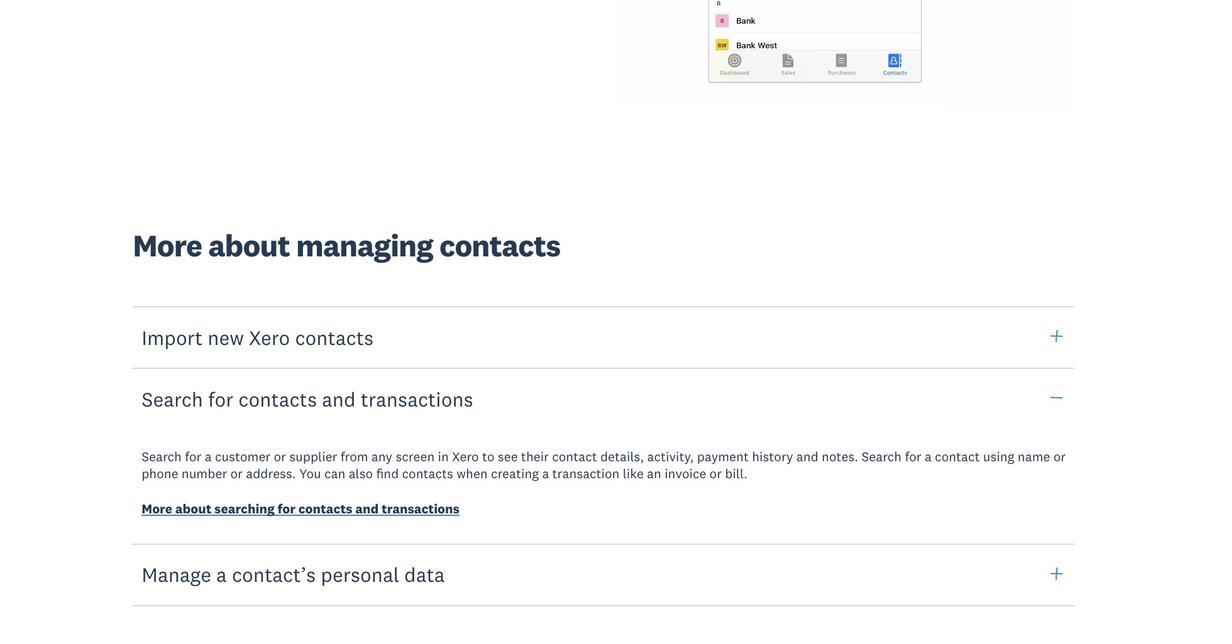 Task type: vqa. For each thing, say whether or not it's contained in the screenshot.
the and in "More about searching for contacts and transactions" link
yes



Task type: locate. For each thing, give the bounding box(es) containing it.
or right name at the bottom right of page
[[1054, 449, 1066, 466]]

contact's
[[232, 562, 316, 588]]

or up address.
[[274, 449, 286, 466]]

transactions
[[361, 387, 473, 412], [382, 501, 460, 518]]

manage a contact's personal data
[[142, 562, 445, 588]]

2 vertical spatial and
[[356, 501, 379, 518]]

contacts
[[440, 227, 561, 265], [295, 325, 374, 350], [239, 387, 317, 412], [402, 466, 453, 483], [299, 501, 353, 518]]

transactions down find
[[382, 501, 460, 518]]

and left notes.
[[797, 449, 819, 466]]

phone
[[142, 466, 178, 483]]

bill.
[[725, 466, 748, 483]]

transactions up screen
[[361, 387, 473, 412]]

1 vertical spatial xero
[[452, 449, 479, 466]]

transactions inside more about searching for contacts and transactions link
[[382, 501, 460, 518]]

about inside "search for contacts and transactions" element
[[175, 501, 212, 518]]

0 vertical spatial more
[[133, 227, 202, 265]]

1 horizontal spatial contact
[[935, 449, 980, 466]]

more for more about searching for contacts and transactions
[[142, 501, 172, 518]]

xero up when
[[452, 449, 479, 466]]

for inside "search for contacts and transactions" dropdown button
[[208, 387, 234, 412]]

customer
[[215, 449, 271, 466]]

1 vertical spatial and
[[797, 449, 819, 466]]

for
[[208, 387, 234, 412], [185, 449, 202, 466], [905, 449, 922, 466], [278, 501, 296, 518]]

a
[[205, 449, 212, 466], [925, 449, 932, 466], [542, 466, 549, 483], [216, 562, 227, 588]]

manage
[[142, 562, 211, 588]]

activity,
[[648, 449, 694, 466]]

in
[[438, 449, 449, 466]]

and up from
[[322, 387, 356, 412]]

search for contacts and transactions button
[[133, 368, 1075, 431]]

1 contact from the left
[[552, 449, 597, 466]]

more inside "search for contacts and transactions" element
[[142, 501, 172, 518]]

0 vertical spatial xero
[[249, 325, 290, 350]]

about
[[208, 227, 290, 265], [175, 501, 212, 518]]

like
[[623, 466, 644, 483]]

and
[[322, 387, 356, 412], [797, 449, 819, 466], [356, 501, 379, 518]]

about for managing
[[208, 227, 290, 265]]

search
[[142, 387, 203, 412], [142, 449, 182, 466], [862, 449, 902, 466]]

to
[[482, 449, 495, 466]]

details,
[[601, 449, 644, 466]]

find
[[376, 466, 399, 483]]

search down import
[[142, 387, 203, 412]]

import new xero contacts button
[[133, 306, 1075, 369]]

more about managing contacts
[[133, 227, 561, 265]]

transaction
[[553, 466, 620, 483]]

an
[[647, 466, 662, 483]]

0 vertical spatial about
[[208, 227, 290, 265]]

xero right new
[[249, 325, 290, 350]]

payment
[[697, 449, 749, 466]]

search inside dropdown button
[[142, 387, 203, 412]]

more for more about managing contacts
[[133, 227, 202, 265]]

also
[[349, 466, 373, 483]]

1 vertical spatial transactions
[[382, 501, 460, 518]]

invoice
[[665, 466, 707, 483]]

or
[[274, 449, 286, 466], [1054, 449, 1066, 466], [231, 466, 243, 483], [710, 466, 722, 483]]

import new xero contacts
[[142, 325, 374, 350]]

xero inside dropdown button
[[249, 325, 290, 350]]

notes.
[[822, 449, 859, 466]]

0 vertical spatial and
[[322, 387, 356, 412]]

creating
[[491, 466, 539, 483]]

and inside search for a customer or supplier from any screen in xero to see their contact details, activity, payment history and notes. search for a contact using name or phone number or address. you can also find contacts when creating a transaction like an invoice or bill.
[[797, 449, 819, 466]]

0 vertical spatial transactions
[[361, 387, 473, 412]]

0 horizontal spatial xero
[[249, 325, 290, 350]]

contacts inside dropdown button
[[295, 325, 374, 350]]

contacts inside dropdown button
[[239, 387, 317, 412]]

and inside dropdown button
[[322, 387, 356, 412]]

and down 'also'
[[356, 501, 379, 518]]

1 horizontal spatial xero
[[452, 449, 479, 466]]

contact left 'using'
[[935, 449, 980, 466]]

xero
[[249, 325, 290, 350], [452, 449, 479, 466]]

more about searching for contacts and transactions
[[142, 501, 460, 518]]

contact
[[552, 449, 597, 466], [935, 449, 980, 466]]

search up phone
[[142, 449, 182, 466]]

supplier
[[289, 449, 337, 466]]

1 vertical spatial more
[[142, 501, 172, 518]]

from
[[341, 449, 368, 466]]

0 horizontal spatial contact
[[552, 449, 597, 466]]

1 vertical spatial about
[[175, 501, 212, 518]]

contact up transaction
[[552, 449, 597, 466]]

more
[[133, 227, 202, 265], [142, 501, 172, 518]]

when
[[457, 466, 488, 483]]



Task type: describe. For each thing, give the bounding box(es) containing it.
see
[[498, 449, 518, 466]]

search right notes.
[[862, 449, 902, 466]]

number
[[182, 466, 227, 483]]

data
[[404, 562, 445, 588]]

about for searching
[[175, 501, 212, 518]]

search for contacts and transactions
[[142, 387, 473, 412]]

for inside more about searching for contacts and transactions link
[[278, 501, 296, 518]]

transactions inside "search for contacts and transactions" dropdown button
[[361, 387, 473, 412]]

contacts inside search for a customer or supplier from any screen in xero to see their contact details, activity, payment history and notes. search for a contact using name or phone number or address. you can also find contacts when creating a transaction like an invoice or bill.
[[402, 466, 453, 483]]

search for search for a customer or supplier from any screen in xero to see their contact details, activity, payment history and notes. search for a contact using name or phone number or address. you can also find contacts when creating a transaction like an invoice or bill.
[[142, 449, 182, 466]]

you
[[299, 466, 321, 483]]

personal
[[321, 562, 399, 588]]

searching
[[215, 501, 275, 518]]

a inside "dropdown button"
[[216, 562, 227, 588]]

search for search for contacts and transactions
[[142, 387, 203, 412]]

using
[[984, 449, 1015, 466]]

more about searching for contacts and transactions link
[[142, 501, 460, 520]]

xero inside search for a customer or supplier from any screen in xero to see their contact details, activity, payment history and notes. search for a contact using name or phone number or address. you can also find contacts when creating a transaction like an invoice or bill.
[[452, 449, 479, 466]]

new
[[208, 325, 244, 350]]

address.
[[246, 466, 296, 483]]

manage a contact's personal data button
[[133, 544, 1075, 607]]

a business owner looks up contact details for a customer in xero. image
[[616, 0, 1075, 105]]

2 contact from the left
[[935, 449, 980, 466]]

or down 'customer'
[[231, 466, 243, 483]]

screen
[[396, 449, 435, 466]]

or down payment
[[710, 466, 722, 483]]

any
[[372, 449, 393, 466]]

search for contacts and transactions element
[[121, 431, 1088, 545]]

can
[[325, 466, 346, 483]]

their
[[521, 449, 549, 466]]

history
[[752, 449, 794, 466]]

search for a customer or supplier from any screen in xero to see their contact details, activity, payment history and notes. search for a contact using name or phone number or address. you can also find contacts when creating a transaction like an invoice or bill.
[[142, 449, 1066, 483]]

managing
[[296, 227, 433, 265]]

import
[[142, 325, 203, 350]]

name
[[1018, 449, 1051, 466]]



